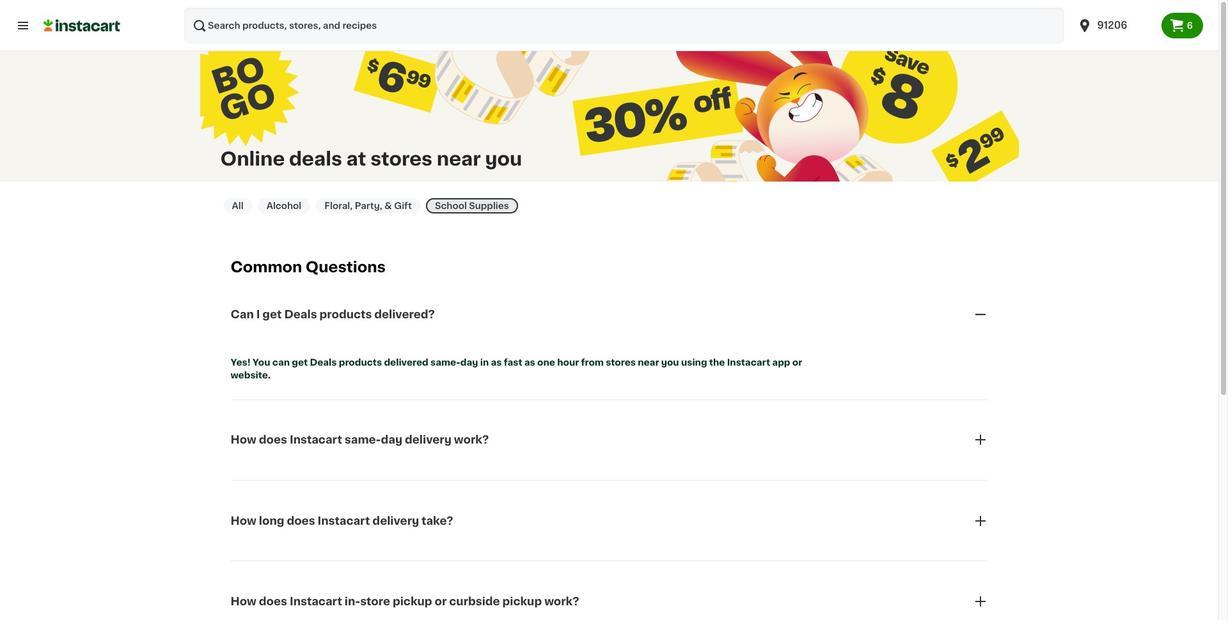 Task type: locate. For each thing, give the bounding box(es) containing it.
stores right from
[[606, 358, 636, 367]]

work?
[[454, 435, 489, 446], [545, 597, 579, 607]]

0 horizontal spatial stores
[[371, 149, 433, 168]]

1 horizontal spatial as
[[525, 358, 535, 367]]

0 horizontal spatial pickup
[[393, 597, 432, 607]]

as right in
[[491, 358, 502, 367]]

gift
[[394, 202, 412, 211]]

1 vertical spatial same-
[[345, 435, 381, 446]]

pickup
[[393, 597, 432, 607], [503, 597, 542, 607]]

deals right the i on the left
[[284, 310, 317, 320]]

instacart
[[727, 358, 771, 367], [290, 435, 342, 446], [318, 516, 370, 526], [290, 597, 342, 607]]

1 vertical spatial work?
[[545, 597, 579, 607]]

can
[[272, 358, 290, 367]]

does inside dropdown button
[[287, 516, 315, 526]]

same- inside "yes! you can get deals products delivered same-day in as fast as one hour from stores near you using the instacart app or website."
[[431, 358, 461, 367]]

1 horizontal spatial work?
[[545, 597, 579, 607]]

delivery
[[405, 435, 452, 446], [373, 516, 419, 526]]

0 vertical spatial how
[[231, 435, 257, 446]]

0 vertical spatial delivery
[[405, 435, 452, 446]]

1 horizontal spatial pickup
[[503, 597, 542, 607]]

or left "curbside"
[[435, 597, 447, 607]]

1 as from the left
[[491, 358, 502, 367]]

get inside dropdown button
[[263, 310, 282, 320]]

stores right 'at'
[[371, 149, 433, 168]]

same-
[[431, 358, 461, 367], [345, 435, 381, 446]]

can i get deals products delivered?
[[231, 310, 435, 320]]

how for how does instacart same-day delivery work?
[[231, 435, 257, 446]]

products down questions
[[320, 310, 372, 320]]

0 horizontal spatial same-
[[345, 435, 381, 446]]

91206 button
[[1077, 8, 1154, 44]]

how long does instacart delivery take?
[[231, 516, 453, 526]]

1 horizontal spatial get
[[292, 358, 308, 367]]

1 vertical spatial products
[[339, 358, 382, 367]]

91206
[[1098, 20, 1128, 30]]

near
[[437, 149, 481, 168], [638, 358, 659, 367]]

near left the 'using'
[[638, 358, 659, 367]]

you up supplies
[[485, 149, 522, 168]]

1 vertical spatial get
[[292, 358, 308, 367]]

or right app
[[793, 358, 803, 367]]

None search field
[[184, 8, 1064, 44]]

1 vertical spatial how
[[231, 516, 257, 526]]

work? inside how does instacart in-store pickup or curbside pickup work? dropdown button
[[545, 597, 579, 607]]

online deals at stores near you main content
[[0, 0, 1219, 621]]

1 horizontal spatial or
[[793, 358, 803, 367]]

how
[[231, 435, 257, 446], [231, 516, 257, 526], [231, 597, 257, 607]]

how inside dropdown button
[[231, 516, 257, 526]]

instacart logo image
[[44, 18, 120, 33]]

delivery inside dropdown button
[[405, 435, 452, 446]]

store
[[360, 597, 390, 607]]

alcohol link
[[258, 198, 311, 214]]

as left one at the bottom left of the page
[[525, 358, 535, 367]]

1 horizontal spatial you
[[661, 358, 679, 367]]

get right can
[[292, 358, 308, 367]]

you left the 'using'
[[661, 358, 679, 367]]

pickup right "curbside"
[[503, 597, 542, 607]]

as
[[491, 358, 502, 367], [525, 358, 535, 367]]

stores
[[371, 149, 433, 168], [606, 358, 636, 367]]

day
[[461, 358, 478, 367], [381, 435, 403, 446]]

2 vertical spatial does
[[259, 597, 287, 607]]

common questions
[[231, 260, 386, 275]]

or inside "yes! you can get deals products delivered same-day in as fast as one hour from stores near you using the instacart app or website."
[[793, 358, 803, 367]]

same- inside "how does instacart same-day delivery work?" dropdown button
[[345, 435, 381, 446]]

0 vertical spatial get
[[263, 310, 282, 320]]

0 vertical spatial products
[[320, 310, 372, 320]]

0 horizontal spatial day
[[381, 435, 403, 446]]

day inside dropdown button
[[381, 435, 403, 446]]

1 how from the top
[[231, 435, 257, 446]]

0 vertical spatial or
[[793, 358, 803, 367]]

products left delivered
[[339, 358, 382, 367]]

1 vertical spatial day
[[381, 435, 403, 446]]

1 vertical spatial deals
[[310, 358, 337, 367]]

0 horizontal spatial work?
[[454, 435, 489, 446]]

0 vertical spatial work?
[[454, 435, 489, 446]]

91206 button
[[1070, 8, 1162, 44]]

the
[[710, 358, 725, 367]]

how does instacart in-store pickup or curbside pickup work?
[[231, 597, 579, 607]]

0 vertical spatial deals
[[284, 310, 317, 320]]

0 vertical spatial stores
[[371, 149, 433, 168]]

how long does instacart delivery take? button
[[231, 498, 988, 544]]

Search field
[[184, 8, 1064, 44]]

0 horizontal spatial or
[[435, 597, 447, 607]]

1 vertical spatial or
[[435, 597, 447, 607]]

supplies
[[469, 202, 509, 211]]

1 vertical spatial you
[[661, 358, 679, 367]]

1 horizontal spatial day
[[461, 358, 478, 367]]

0 horizontal spatial near
[[437, 149, 481, 168]]

0 vertical spatial you
[[485, 149, 522, 168]]

products
[[320, 310, 372, 320], [339, 358, 382, 367]]

near up "school"
[[437, 149, 481, 168]]

questions
[[306, 260, 386, 275]]

get right the i on the left
[[263, 310, 282, 320]]

party,
[[355, 202, 382, 211]]

how does instacart same-day delivery work?
[[231, 435, 489, 446]]

2 vertical spatial how
[[231, 597, 257, 607]]

1 vertical spatial near
[[638, 358, 659, 367]]

delivered
[[384, 358, 429, 367]]

day inside "yes! you can get deals products delivered same-day in as fast as one hour from stores near you using the instacart app or website."
[[461, 358, 478, 367]]

get
[[263, 310, 282, 320], [292, 358, 308, 367]]

school supplies
[[435, 202, 509, 211]]

2 how from the top
[[231, 516, 257, 526]]

1 vertical spatial stores
[[606, 358, 636, 367]]

near inside "yes! you can get deals products delivered same-day in as fast as one hour from stores near you using the instacart app or website."
[[638, 358, 659, 367]]

in
[[480, 358, 489, 367]]

you
[[485, 149, 522, 168], [661, 358, 679, 367]]

1 vertical spatial does
[[287, 516, 315, 526]]

all link
[[223, 198, 253, 214]]

products inside dropdown button
[[320, 310, 372, 320]]

0 vertical spatial day
[[461, 358, 478, 367]]

delivered?
[[375, 310, 435, 320]]

0 vertical spatial does
[[259, 435, 287, 446]]

in-
[[345, 597, 360, 607]]

0 horizontal spatial get
[[263, 310, 282, 320]]

0 vertical spatial same-
[[431, 358, 461, 367]]

1 vertical spatial delivery
[[373, 516, 419, 526]]

pickup right store
[[393, 597, 432, 607]]

1 horizontal spatial same-
[[431, 358, 461, 367]]

3 how from the top
[[231, 597, 257, 607]]

you inside "yes! you can get deals products delivered same-day in as fast as one hour from stores near you using the instacart app or website."
[[661, 358, 679, 367]]

0 vertical spatial near
[[437, 149, 481, 168]]

or
[[793, 358, 803, 367], [435, 597, 447, 607]]

deals right can
[[310, 358, 337, 367]]

1 horizontal spatial stores
[[606, 358, 636, 367]]

1 horizontal spatial near
[[638, 358, 659, 367]]

0 horizontal spatial as
[[491, 358, 502, 367]]

does
[[259, 435, 287, 446], [287, 516, 315, 526], [259, 597, 287, 607]]

get inside "yes! you can get deals products delivered same-day in as fast as one hour from stores near you using the instacart app or website."
[[292, 358, 308, 367]]

deals
[[284, 310, 317, 320], [310, 358, 337, 367]]



Task type: describe. For each thing, give the bounding box(es) containing it.
stores inside "yes! you can get deals products delivered same-day in as fast as one hour from stores near you using the instacart app or website."
[[606, 358, 636, 367]]

floral, party, & gift link
[[316, 198, 421, 214]]

deals inside "yes! you can get deals products delivered same-day in as fast as one hour from stores near you using the instacart app or website."
[[310, 358, 337, 367]]

using
[[681, 358, 707, 367]]

app
[[773, 358, 791, 367]]

how for how long does instacart delivery take?
[[231, 516, 257, 526]]

alcohol
[[267, 202, 302, 211]]

work? inside "how does instacart same-day delivery work?" dropdown button
[[454, 435, 489, 446]]

fast
[[504, 358, 523, 367]]

6 button
[[1162, 13, 1204, 38]]

online deals at stores near you
[[220, 149, 522, 168]]

can
[[231, 310, 254, 320]]

does for how does instacart in-store pickup or curbside pickup work?
[[259, 597, 287, 607]]

how does instacart in-store pickup or curbside pickup work? button
[[231, 579, 988, 621]]

take?
[[422, 516, 453, 526]]

deals inside dropdown button
[[284, 310, 317, 320]]

products inside "yes! you can get deals products delivered same-day in as fast as one hour from stores near you using the instacart app or website."
[[339, 358, 382, 367]]

6
[[1187, 21, 1193, 30]]

instacart inside dropdown button
[[318, 516, 370, 526]]

1 pickup from the left
[[393, 597, 432, 607]]

i
[[256, 310, 260, 320]]

hour
[[557, 358, 579, 367]]

instacart inside "yes! you can get deals products delivered same-day in as fast as one hour from stores near you using the instacart app or website."
[[727, 358, 771, 367]]

curbside
[[449, 597, 500, 607]]

does for how does instacart same-day delivery work?
[[259, 435, 287, 446]]

or inside dropdown button
[[435, 597, 447, 607]]

how does instacart same-day delivery work? button
[[231, 417, 988, 463]]

long
[[259, 516, 284, 526]]

school
[[435, 202, 467, 211]]

can i get deals products delivered? button
[[231, 292, 988, 338]]

delivery inside dropdown button
[[373, 516, 419, 526]]

2 as from the left
[[525, 358, 535, 367]]

floral,
[[325, 202, 353, 211]]

deals
[[289, 149, 342, 168]]

2 pickup from the left
[[503, 597, 542, 607]]

0 horizontal spatial you
[[485, 149, 522, 168]]

one
[[538, 358, 555, 367]]

online
[[220, 149, 285, 168]]

how for how does instacart in-store pickup or curbside pickup work?
[[231, 597, 257, 607]]

from
[[581, 358, 604, 367]]

floral, party, & gift
[[325, 202, 412, 211]]

school supplies link
[[426, 198, 518, 214]]

you
[[253, 358, 270, 367]]

yes! you can get deals products delivered same-day in as fast as one hour from stores near you using the instacart app or website.
[[231, 358, 805, 380]]

common
[[231, 260, 302, 275]]

all
[[232, 202, 244, 211]]

&
[[385, 202, 392, 211]]

at
[[347, 149, 366, 168]]

website.
[[231, 371, 271, 380]]

yes!
[[231, 358, 251, 367]]



Task type: vqa. For each thing, say whether or not it's contained in the screenshot.
Online deals at stores near you main content
yes



